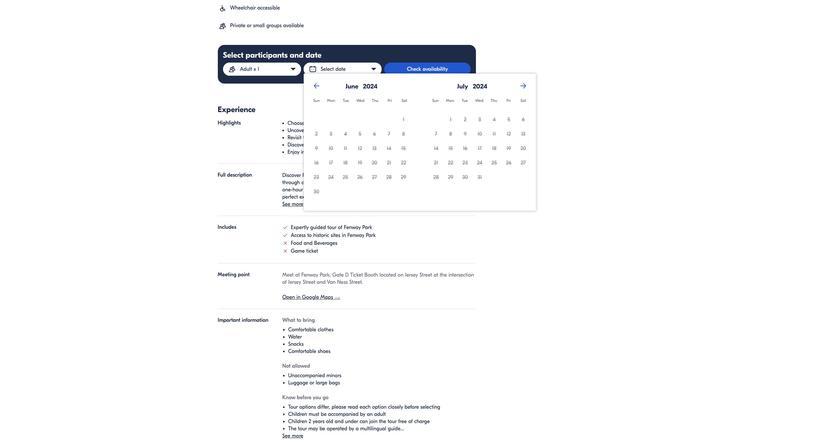 Task type: describe. For each thing, give the bounding box(es) containing it.
0 vertical spatial options
[[446, 120, 462, 126]]

1 vertical spatial sox
[[363, 135, 371, 141]]

and up players
[[376, 127, 385, 133]]

like
[[391, 135, 398, 141]]

1 vertical spatial 26
[[358, 174, 363, 180]]

important
[[218, 317, 240, 323]]

0 vertical spatial 23
[[463, 160, 468, 166]]

1 horizontal spatial street
[[420, 272, 432, 278]]

game
[[291, 248, 305, 254]]

0 vertical spatial 6
[[522, 117, 525, 123]]

0 horizontal spatial 19
[[358, 160, 362, 166]]

1 vertical spatial park
[[362, 225, 372, 231]]

1 vertical spatial stadium
[[351, 142, 368, 148]]

the down unique
[[426, 127, 434, 133]]

experience
[[218, 105, 256, 114]]

guided
[[310, 225, 326, 231]]

open
[[282, 294, 295, 300]]

2 21 from the left
[[434, 160, 438, 166]]

wheelchair accessible
[[230, 5, 280, 11]]

you for before
[[313, 395, 321, 401]]

private or small groups available image
[[219, 22, 227, 30]]

1 21 from the left
[[387, 160, 391, 166]]

stadium
[[382, 120, 400, 126]]

meeting point
[[218, 272, 250, 278]]

2 28 from the left
[[434, 174, 439, 180]]

fenway inside meet at fenway park, gate d ticket booth located on jersey street at the intersection of jersey street and van ness street.
[[301, 272, 318, 278]]

1 vertical spatial 5
[[359, 131, 362, 137]]

free
[[398, 419, 407, 425]]

check
[[407, 66, 421, 72]]

and up photographs
[[429, 135, 438, 141]]

guide
[[388, 426, 401, 432]]

0 vertical spatial 9
[[464, 131, 467, 137]]

150,000
[[400, 142, 417, 148]]

history
[[316, 127, 331, 133]]

options inside tour options differ, please read each option closely before selecting children must be accompanied by an adult children 2 years old and under can join the tour free of charge the tour may be operated by a multilingual guide see more
[[299, 404, 316, 410]]

unaccompanied
[[288, 373, 325, 379]]

0 vertical spatial 11
[[493, 131, 496, 137]]

choose how you want to explore fenway stadium with 4 unique tours options uncover the history of fenway stadium and its beloved team, the red sox revisit the careers of famous red sox players like ted williams and babe ruth discover more than 170,000 stadium artifacts and 150,000 photographs enjoy insider access to fenway park on four of the tour options
[[288, 120, 463, 155]]

june
[[346, 83, 359, 90]]

want
[[327, 120, 338, 126]]

located
[[380, 272, 396, 278]]

photographs
[[418, 142, 447, 148]]

and inside meet at fenway park, gate d ticket booth located on jersey street at the intersection of jersey street and van ness street.
[[317, 279, 326, 285]]

1 vertical spatial 6
[[373, 131, 376, 137]]

2 wed from the left
[[475, 98, 484, 103]]

1 vertical spatial 20
[[372, 160, 377, 166]]

1 horizontal spatial red
[[435, 127, 444, 133]]

not allowed
[[282, 363, 310, 369]]

1 comfortable from the top
[[288, 327, 316, 333]]

year number field for june
[[361, 83, 386, 91]]

know before you go
[[282, 395, 329, 401]]

1 vertical spatial 9
[[315, 146, 318, 151]]

0 horizontal spatial 18
[[343, 160, 348, 166]]

2 horizontal spatial 4
[[493, 117, 496, 123]]

1 15 from the left
[[402, 146, 406, 151]]

0 horizontal spatial 16
[[314, 160, 319, 166]]

tour
[[288, 404, 298, 410]]

the down the "how"
[[307, 127, 315, 133]]

comfortable clothes water snacks comfortable shoes
[[288, 327, 334, 354]]

booth
[[365, 272, 378, 278]]

select participants and date
[[223, 50, 322, 60]]

meet
[[282, 272, 294, 278]]

1 vertical spatial jersey
[[288, 279, 301, 285]]

2 7 from the left
[[435, 131, 438, 137]]

0 vertical spatial in
[[342, 232, 346, 238]]

ted
[[399, 135, 407, 141]]

selecting
[[421, 404, 440, 410]]

old
[[326, 419, 333, 425]]

1 horizontal spatial jersey
[[405, 272, 418, 278]]

31
[[478, 174, 482, 180]]

than
[[321, 142, 331, 148]]

babe
[[440, 135, 452, 141]]

private
[[230, 23, 245, 29]]

select
[[223, 50, 244, 60]]

1 vertical spatial be
[[320, 426, 325, 432]]

park,
[[320, 272, 331, 278]]

1 horizontal spatial 30
[[463, 174, 468, 180]]

wheelchair accessible element
[[219, 4, 227, 12]]

small
[[253, 23, 265, 29]]

0 vertical spatial 3
[[479, 117, 481, 123]]

please
[[332, 404, 346, 410]]

1 vertical spatial by
[[349, 426, 354, 432]]

shoes
[[318, 349, 331, 354]]

how
[[306, 120, 316, 126]]

0 vertical spatial 19
[[507, 146, 511, 151]]

1 vertical spatial 2
[[315, 131, 318, 137]]

2 15 from the left
[[449, 146, 453, 151]]

information
[[242, 317, 269, 323]]

1 thu from the left
[[372, 98, 379, 103]]

meeting
[[218, 272, 237, 278]]

0 horizontal spatial or
[[247, 23, 252, 29]]

minors
[[327, 373, 342, 379]]

0 vertical spatial 10
[[478, 131, 482, 137]]

game ticket
[[291, 248, 318, 254]]

see inside tour options differ, please read each option closely before selecting children must be accompanied by an adult children 2 years old and under can join the tour free of charge the tour may be operated by a multilingual guide see more
[[282, 433, 290, 439]]

the down the 150,000
[[393, 149, 400, 155]]

0 vertical spatial sox
[[445, 127, 453, 133]]

2 inside tour options differ, please read each option closely before selecting children must be accompanied by an adult children 2 years old and under can join the tour free of charge the tour may be operated by a multilingual guide see more
[[309, 419, 311, 425]]

ness
[[337, 279, 348, 285]]

1 horizontal spatial 13
[[521, 131, 526, 137]]

its
[[386, 127, 391, 133]]

option
[[372, 404, 387, 410]]

1 horizontal spatial 25
[[492, 160, 497, 166]]

beloved
[[393, 127, 411, 133]]

1 vertical spatial 11
[[344, 146, 347, 151]]

not
[[282, 363, 291, 369]]

charge
[[414, 419, 430, 425]]

1 vertical spatial 13
[[373, 146, 377, 151]]

may
[[309, 426, 318, 432]]

1 vertical spatial 27
[[372, 174, 377, 180]]

1 vertical spatial 10
[[329, 146, 333, 151]]

bags
[[329, 380, 340, 386]]

open in google maps ⟶ link
[[282, 294, 340, 300]]

important information
[[218, 317, 269, 323]]

years
[[313, 419, 325, 425]]

2 horizontal spatial 2
[[464, 117, 467, 123]]

see more button for before
[[282, 433, 303, 439]]

1 horizontal spatial 18
[[492, 146, 497, 151]]

1 28 from the left
[[387, 174, 392, 180]]

0 horizontal spatial 30
[[314, 189, 319, 195]]

ticket
[[350, 272, 363, 278]]

2 8 from the left
[[449, 131, 452, 137]]

what to bring
[[282, 317, 315, 323]]

0 vertical spatial 20
[[521, 146, 526, 151]]

0 vertical spatial 12
[[507, 131, 511, 137]]

1 vertical spatial 12
[[358, 146, 362, 151]]

1 fri from the left
[[388, 98, 392, 103]]

1 vertical spatial 17
[[329, 160, 333, 166]]

1 vertical spatial more
[[292, 201, 303, 207]]

2 vertical spatial park
[[366, 232, 376, 238]]

0 horizontal spatial street
[[303, 279, 315, 285]]

check availability
[[407, 66, 448, 72]]

availability
[[423, 66, 448, 72]]

point
[[238, 272, 250, 278]]

allowed
[[292, 363, 310, 369]]

highlights
[[218, 120, 241, 126]]

insider
[[301, 149, 316, 155]]

fenway up famous
[[338, 127, 355, 133]]

players
[[373, 135, 389, 141]]

tour options differ, please read each option closely before selecting children must be accompanied by an adult children 2 years old and under can join the tour free of charge the tour may be operated by a multilingual guide see more
[[282, 404, 440, 439]]

discover
[[288, 142, 306, 148]]

2 sat from the left
[[521, 98, 526, 103]]

fenway up players
[[363, 120, 380, 126]]

fenway up access to historic sites in fenway park on the left of the page
[[344, 225, 361, 231]]

d
[[345, 272, 349, 278]]

2 14 from the left
[[434, 146, 439, 151]]

intersection
[[449, 272, 474, 278]]

full description
[[218, 172, 252, 178]]

0 horizontal spatial 3
[[330, 131, 332, 137]]

williams
[[409, 135, 428, 141]]

and up "game ticket"
[[304, 240, 313, 246]]

and inside tour options differ, please read each option closely before selecting children must be accompanied by an adult children 2 years old and under can join the tour free of charge the tour may be operated by a multilingual guide see more
[[335, 419, 344, 425]]

see more
[[282, 201, 303, 207]]

2 children from the top
[[288, 419, 307, 425]]

team,
[[412, 127, 425, 133]]

an
[[367, 411, 373, 417]]

170,000
[[333, 142, 349, 148]]

clothes
[[318, 327, 334, 333]]

what
[[282, 317, 295, 323]]

the inside tour options differ, please read each option closely before selecting children must be accompanied by an adult children 2 years old and under can join the tour free of charge the tour may be operated by a multilingual guide see more
[[379, 419, 386, 425]]



Task type: vqa. For each thing, say whether or not it's contained in the screenshot.
May Year Number Field
no



Task type: locate. For each thing, give the bounding box(es) containing it.
1 vertical spatial children
[[288, 419, 307, 425]]

22 down babe
[[448, 160, 453, 166]]

more
[[308, 142, 319, 148], [292, 201, 303, 207], [292, 433, 303, 439]]

0 vertical spatial 25
[[492, 160, 497, 166]]

you for how
[[317, 120, 325, 126]]

6
[[522, 117, 525, 123], [373, 131, 376, 137]]

on right located
[[398, 272, 404, 278]]

and up operated
[[335, 419, 344, 425]]

0 horizontal spatial sox
[[363, 135, 371, 141]]

1 year number field from the left
[[361, 83, 386, 91]]

7 left babe
[[435, 131, 438, 137]]

2 29 from the left
[[448, 174, 454, 180]]

must
[[309, 411, 319, 417]]

multilingual
[[360, 426, 386, 432]]

1 horizontal spatial 27
[[521, 160, 526, 166]]

red right famous
[[353, 135, 362, 141]]

1 horizontal spatial sox
[[445, 127, 453, 133]]

sun up the "how"
[[313, 98, 320, 103]]

wheelchair accessible image
[[219, 4, 227, 12]]

and left date
[[290, 50, 304, 60]]

0 horizontal spatial 7
[[388, 131, 390, 137]]

tour down the 150,000
[[402, 149, 411, 155]]

in right sites
[[342, 232, 346, 238]]

2 22 from the left
[[448, 160, 453, 166]]

17 down access
[[329, 160, 333, 166]]

of up sites
[[338, 225, 343, 231]]

2 right tours
[[464, 117, 467, 123]]

jersey right located
[[405, 272, 418, 278]]

see
[[282, 201, 290, 207], [282, 433, 290, 439]]

0 horizontal spatial wed
[[356, 98, 365, 103]]

1 horizontal spatial 22
[[448, 160, 453, 166]]

1 vertical spatial 16
[[314, 160, 319, 166]]

0 horizontal spatial sat
[[402, 98, 407, 103]]

stadium
[[357, 127, 375, 133], [351, 142, 368, 148]]

and down like
[[390, 142, 398, 148]]

1 horizontal spatial 28
[[434, 174, 439, 180]]

at left intersection
[[434, 272, 438, 278]]

1 see from the top
[[282, 201, 290, 207]]

1 horizontal spatial 26
[[506, 160, 512, 166]]

0 horizontal spatial 23
[[314, 174, 319, 180]]

2 vertical spatial options
[[299, 404, 316, 410]]

1
[[403, 117, 405, 123], [450, 117, 452, 123]]

1 tue from the left
[[343, 98, 349, 103]]

read
[[348, 404, 358, 410]]

17 up 31
[[478, 146, 482, 151]]

stadium down famous
[[351, 142, 368, 148]]

by left an
[[360, 411, 366, 417]]

0 horizontal spatial tue
[[343, 98, 349, 103]]

1 vertical spatial 23
[[314, 174, 319, 180]]

23 down insider
[[314, 174, 319, 180]]

four
[[377, 149, 386, 155]]

full
[[218, 172, 226, 178]]

to down "170,000"
[[333, 149, 338, 155]]

to
[[339, 120, 344, 126], [333, 149, 338, 155], [307, 232, 312, 238], [297, 317, 301, 323]]

7 left like
[[388, 131, 390, 137]]

jersey down 'meet'
[[288, 279, 301, 285]]

the inside meet at fenway park, gate d ticket booth located on jersey street at the intersection of jersey street and van ness street.
[[440, 272, 447, 278]]

16
[[463, 146, 468, 151], [314, 160, 319, 166]]

2 sun from the left
[[432, 98, 439, 103]]

2 see more button from the top
[[282, 433, 303, 439]]

sox left players
[[363, 135, 371, 141]]

2 down the "how"
[[315, 131, 318, 137]]

2 thu from the left
[[491, 98, 497, 103]]

0 horizontal spatial before
[[297, 395, 312, 401]]

of down "want"
[[332, 127, 337, 133]]

gate
[[333, 272, 344, 278]]

tours
[[433, 120, 444, 126]]

0 horizontal spatial 14
[[387, 146, 391, 151]]

1 horizontal spatial 8
[[449, 131, 452, 137]]

0 vertical spatial 16
[[463, 146, 468, 151]]

see more button up "expertly"
[[282, 201, 303, 207]]

with
[[401, 120, 411, 126]]

2 at from the left
[[434, 272, 438, 278]]

0 vertical spatial stadium
[[357, 127, 375, 133]]

0 vertical spatial 17
[[478, 146, 482, 151]]

1 horizontal spatial 1
[[450, 117, 452, 123]]

28
[[387, 174, 392, 180], [434, 174, 439, 180]]

private or small groups available element
[[219, 22, 227, 30]]

by
[[360, 411, 366, 417], [349, 426, 354, 432]]

or left small
[[247, 23, 252, 29]]

1 horizontal spatial 9
[[464, 131, 467, 137]]

1 8 from the left
[[402, 131, 405, 137]]

large
[[316, 380, 327, 386]]

expertly
[[291, 225, 309, 231]]

to right "want"
[[339, 120, 344, 126]]

year number field right june
[[361, 83, 386, 91]]

you
[[317, 120, 325, 126], [313, 395, 321, 401]]

accompanied
[[328, 411, 359, 417]]

comfortable down snacks
[[288, 349, 316, 354]]

1 1 from the left
[[403, 117, 405, 123]]

of right four
[[387, 149, 391, 155]]

to up food and beverages
[[307, 232, 312, 238]]

2 see from the top
[[282, 433, 290, 439]]

1 at from the left
[[295, 272, 300, 278]]

2 year number field from the left
[[471, 83, 495, 91]]

sun
[[313, 98, 320, 103], [432, 98, 439, 103]]

private or small groups available
[[230, 23, 304, 29]]

0 horizontal spatial 25
[[343, 174, 348, 180]]

before up tour
[[297, 395, 312, 401]]

more inside tour options differ, please read each option closely before selecting children must be accompanied by an adult children 2 years old and under can join the tour free of charge the tour may be operated by a multilingual guide see more
[[292, 433, 303, 439]]

comfortable
[[288, 327, 316, 333], [288, 349, 316, 354]]

16 down ruth
[[463, 146, 468, 151]]

Year number field
[[361, 83, 386, 91], [471, 83, 495, 91]]

0 horizontal spatial 13
[[373, 146, 377, 151]]

0 vertical spatial on
[[369, 149, 375, 155]]

tour up guide
[[388, 419, 397, 425]]

21 down photographs
[[434, 160, 438, 166]]

know
[[282, 395, 296, 401]]

1 horizontal spatial 16
[[463, 146, 468, 151]]

1 right tours
[[450, 117, 452, 123]]

red down tours
[[435, 127, 444, 133]]

at
[[295, 272, 300, 278], [434, 272, 438, 278]]

1 horizontal spatial 15
[[449, 146, 453, 151]]

park
[[358, 149, 368, 155], [362, 225, 372, 231], [366, 232, 376, 238]]

of down 'meet'
[[282, 279, 287, 285]]

1 horizontal spatial 17
[[478, 146, 482, 151]]

operated
[[327, 426, 347, 432]]

participants
[[246, 50, 288, 60]]

children
[[288, 411, 307, 417], [288, 419, 307, 425]]

7
[[388, 131, 390, 137], [435, 131, 438, 137]]

revisit
[[288, 135, 302, 141]]

0 horizontal spatial 5
[[359, 131, 362, 137]]

sox up babe
[[445, 127, 453, 133]]

in
[[342, 232, 346, 238], [297, 294, 301, 300]]

year number field for july
[[471, 83, 495, 91]]

see more button
[[282, 201, 303, 207], [282, 433, 303, 439]]

you left the 'go'
[[313, 395, 321, 401]]

or inside unaccompanied minors luggage or large bags
[[310, 380, 314, 386]]

15 down babe
[[449, 146, 453, 151]]

street.
[[349, 279, 363, 285]]

the left intersection
[[440, 272, 447, 278]]

15 down ted
[[402, 146, 406, 151]]

1 sun from the left
[[313, 98, 320, 103]]

more up insider
[[308, 142, 319, 148]]

of up than
[[329, 135, 334, 141]]

of inside tour options differ, please read each option closely before selecting children must be accompanied by an adult children 2 years old and under can join the tour free of charge the tour may be operated by a multilingual guide see more
[[408, 419, 413, 425]]

22 down the 150,000
[[401, 160, 406, 166]]

13
[[521, 131, 526, 137], [373, 146, 377, 151]]

july
[[458, 83, 468, 90]]

0 vertical spatial 30
[[463, 174, 468, 180]]

jersey
[[405, 272, 418, 278], [288, 279, 301, 285]]

1 horizontal spatial thu
[[491, 98, 497, 103]]

8 left ruth
[[449, 131, 452, 137]]

tour inside choose how you want to explore fenway stadium with 4 unique tours options uncover the history of fenway stadium and its beloved team, the red sox revisit the careers of famous red sox players like ted williams and babe ruth discover more than 170,000 stadium artifacts and 150,000 photographs enjoy insider access to fenway park on four of the tour options
[[402, 149, 411, 155]]

0 horizontal spatial thu
[[372, 98, 379, 103]]

tour right the
[[298, 426, 307, 432]]

the down adult
[[379, 419, 386, 425]]

12
[[507, 131, 511, 137], [358, 146, 362, 151]]

0 vertical spatial red
[[435, 127, 444, 133]]

0 vertical spatial 13
[[521, 131, 526, 137]]

comfortable up 'water'
[[288, 327, 316, 333]]

careers
[[312, 135, 328, 141]]

open in google maps ⟶
[[282, 294, 340, 300]]

tue
[[343, 98, 349, 103], [462, 98, 468, 103]]

expertly guided tour of fenway park
[[291, 225, 372, 231]]

before right closely at the left
[[405, 404, 419, 410]]

options
[[446, 120, 462, 126], [412, 149, 429, 155], [299, 404, 316, 410]]

check availability button
[[384, 63, 471, 76]]

sat
[[402, 98, 407, 103], [521, 98, 526, 103]]

accessible
[[257, 5, 280, 11]]

artifacts
[[370, 142, 388, 148]]

2 tue from the left
[[462, 98, 468, 103]]

1 vertical spatial red
[[353, 135, 362, 141]]

historic
[[313, 232, 329, 238]]

⟶
[[335, 294, 340, 300]]

tour up access to historic sites in fenway park on the left of the page
[[328, 225, 337, 231]]

1 vertical spatial on
[[398, 272, 404, 278]]

0 vertical spatial see more button
[[282, 201, 303, 207]]

1 horizontal spatial mon
[[446, 98, 454, 103]]

be down differ,
[[321, 411, 327, 417]]

to left bring
[[297, 317, 301, 323]]

sites
[[331, 232, 340, 238]]

in right open at the left bottom of page
[[297, 294, 301, 300]]

1 vertical spatial comfortable
[[288, 349, 316, 354]]

food
[[291, 240, 302, 246]]

2 mon from the left
[[446, 98, 454, 103]]

23 down ruth
[[463, 160, 468, 166]]

0 vertical spatial 24
[[477, 160, 483, 166]]

0 vertical spatial 5
[[508, 117, 510, 123]]

options up must
[[299, 404, 316, 410]]

2 horizontal spatial options
[[446, 120, 462, 126]]

of right free
[[408, 419, 413, 425]]

access
[[317, 149, 332, 155]]

0 horizontal spatial 21
[[387, 160, 391, 166]]

or down unaccompanied
[[310, 380, 314, 386]]

1 horizontal spatial tue
[[462, 98, 468, 103]]

stadium down explore
[[357, 127, 375, 133]]

2 vertical spatial more
[[292, 433, 303, 439]]

1 mon from the left
[[327, 98, 335, 103]]

you up history
[[317, 120, 325, 126]]

9 left than
[[315, 146, 318, 151]]

1 children from the top
[[288, 411, 307, 417]]

4
[[493, 117, 496, 123], [412, 120, 415, 126], [344, 131, 347, 137]]

1 up beloved
[[403, 117, 405, 123]]

2 1 from the left
[[450, 117, 452, 123]]

1 vertical spatial in
[[297, 294, 301, 300]]

date
[[306, 50, 322, 60]]

17
[[478, 146, 482, 151], [329, 160, 333, 166]]

street
[[420, 272, 432, 278], [303, 279, 315, 285]]

on left four
[[369, 149, 375, 155]]

sun up tours
[[432, 98, 439, 103]]

on inside meet at fenway park, gate d ticket booth located on jersey street at the intersection of jersey street and van ness street.
[[398, 272, 404, 278]]

options down the 150,000
[[412, 149, 429, 155]]

0 horizontal spatial jersey
[[288, 279, 301, 285]]

2 comfortable from the top
[[288, 349, 316, 354]]

0 vertical spatial by
[[360, 411, 366, 417]]

1 7 from the left
[[388, 131, 390, 137]]

children down tour
[[288, 411, 307, 417]]

0 horizontal spatial 2
[[309, 419, 311, 425]]

the
[[307, 127, 315, 133], [426, 127, 434, 133], [303, 135, 310, 141], [393, 149, 400, 155], [440, 272, 447, 278], [379, 419, 386, 425]]

maps
[[321, 294, 333, 300]]

9 right ruth
[[464, 131, 467, 137]]

a
[[356, 426, 359, 432]]

1 horizontal spatial 10
[[478, 131, 482, 137]]

description
[[227, 172, 252, 178]]

21 down artifacts
[[387, 160, 391, 166]]

available
[[283, 23, 304, 29]]

22
[[401, 160, 406, 166], [448, 160, 453, 166]]

24 down access
[[328, 174, 334, 180]]

0 horizontal spatial 17
[[329, 160, 333, 166]]

fenway down "170,000"
[[339, 149, 356, 155]]

1 vertical spatial or
[[310, 380, 314, 386]]

you inside choose how you want to explore fenway stadium with 4 unique tours options uncover the history of fenway stadium and its beloved team, the red sox revisit the careers of famous red sox players like ted williams and babe ruth discover more than 170,000 stadium artifacts and 150,000 photographs enjoy insider access to fenway park on four of the tour options
[[317, 120, 325, 126]]

of inside meet at fenway park, gate d ticket booth located on jersey street at the intersection of jersey street and van ness street.
[[282, 279, 287, 285]]

fenway left park,
[[301, 272, 318, 278]]

year number field right the july
[[471, 83, 495, 91]]

on
[[369, 149, 375, 155], [398, 272, 404, 278]]

unique
[[417, 120, 432, 126]]

1 horizontal spatial wed
[[475, 98, 484, 103]]

differ,
[[318, 404, 330, 410]]

be down years
[[320, 426, 325, 432]]

0 vertical spatial park
[[358, 149, 368, 155]]

1 vertical spatial street
[[303, 279, 315, 285]]

more up "expertly"
[[292, 201, 303, 207]]

16 down insider
[[314, 160, 319, 166]]

2 vertical spatial 2
[[309, 419, 311, 425]]

25
[[492, 160, 497, 166], [343, 174, 348, 180]]

options up ruth
[[446, 120, 462, 126]]

1 horizontal spatial 14
[[434, 146, 439, 151]]

0 vertical spatial comfortable
[[288, 327, 316, 333]]

0 horizontal spatial 28
[[387, 174, 392, 180]]

10
[[478, 131, 482, 137], [329, 146, 333, 151]]

more down the
[[292, 433, 303, 439]]

0 horizontal spatial on
[[369, 149, 375, 155]]

on inside choose how you want to explore fenway stadium with 4 unique tours options uncover the history of fenway stadium and its beloved team, the red sox revisit the careers of famous red sox players like ted williams and babe ruth discover more than 170,000 stadium artifacts and 150,000 photographs enjoy insider access to fenway park on four of the tour options
[[369, 149, 375, 155]]

bring
[[303, 317, 315, 323]]

29
[[401, 174, 406, 180], [448, 174, 454, 180]]

fenway
[[363, 120, 380, 126], [338, 127, 355, 133], [339, 149, 356, 155], [344, 225, 361, 231], [348, 232, 364, 238], [301, 272, 318, 278]]

the right revisit
[[303, 135, 310, 141]]

tue down june
[[343, 98, 349, 103]]

tue down the july
[[462, 98, 468, 103]]

2 up may
[[309, 419, 311, 425]]

children up the
[[288, 419, 307, 425]]

ticket
[[306, 248, 318, 254]]

0 horizontal spatial 4
[[344, 131, 347, 137]]

1 horizontal spatial 4
[[412, 120, 415, 126]]

1 vertical spatial 18
[[343, 160, 348, 166]]

1 horizontal spatial 11
[[493, 131, 496, 137]]

see more button for description
[[282, 201, 303, 207]]

park inside choose how you want to explore fenway stadium with 4 unique tours options uncover the history of fenway stadium and its beloved team, the red sox revisit the careers of famous red sox players like ted williams and babe ruth discover more than 170,000 stadium artifacts and 150,000 photographs enjoy insider access to fenway park on four of the tour options
[[358, 149, 368, 155]]

0 horizontal spatial 26
[[358, 174, 363, 180]]

each
[[360, 404, 371, 410]]

closely
[[388, 404, 403, 410]]

fenway right sites
[[348, 232, 364, 238]]

and down park,
[[317, 279, 326, 285]]

before inside tour options differ, please read each option closely before selecting children must be accompanied by an adult children 2 years old and under can join the tour free of charge the tour may be operated by a multilingual guide see more
[[405, 404, 419, 410]]

None field
[[240, 65, 290, 73], [321, 65, 371, 73], [240, 65, 290, 73], [321, 65, 371, 73]]

0 horizontal spatial red
[[353, 135, 362, 141]]

2 fri from the left
[[507, 98, 511, 103]]

1 29 from the left
[[401, 174, 406, 180]]

0 horizontal spatial 24
[[328, 174, 334, 180]]

19
[[507, 146, 511, 151], [358, 160, 362, 166]]

more inside choose how you want to explore fenway stadium with 4 unique tours options uncover the history of fenway stadium and its beloved team, the red sox revisit the careers of famous red sox players like ted williams and babe ruth discover more than 170,000 stadium artifacts and 150,000 photographs enjoy insider access to fenway park on four of the tour options
[[308, 142, 319, 148]]

snacks
[[288, 341, 304, 347]]

1 wed from the left
[[356, 98, 365, 103]]

8 right like
[[402, 131, 405, 137]]

by left "a"
[[349, 426, 354, 432]]

0 vertical spatial before
[[297, 395, 312, 401]]

24 up 31
[[477, 160, 483, 166]]

1 horizontal spatial 6
[[522, 117, 525, 123]]

1 horizontal spatial options
[[412, 149, 429, 155]]

1 horizontal spatial fri
[[507, 98, 511, 103]]

see more button down the
[[282, 433, 303, 439]]

1 14 from the left
[[387, 146, 391, 151]]

1 22 from the left
[[401, 160, 406, 166]]

1 horizontal spatial by
[[360, 411, 366, 417]]

1 horizontal spatial or
[[310, 380, 314, 386]]

0 vertical spatial 2
[[464, 117, 467, 123]]

fri
[[388, 98, 392, 103], [507, 98, 511, 103]]

0 vertical spatial 26
[[506, 160, 512, 166]]

0 vertical spatial more
[[308, 142, 319, 148]]

4 inside choose how you want to explore fenway stadium with 4 unique tours options uncover the history of fenway stadium and its beloved team, the red sox revisit the careers of famous red sox players like ted williams and babe ruth discover more than 170,000 stadium artifacts and 150,000 photographs enjoy insider access to fenway park on four of the tour options
[[412, 120, 415, 126]]

1 see more button from the top
[[282, 201, 303, 207]]

1 sat from the left
[[402, 98, 407, 103]]

uncover
[[288, 127, 306, 133]]

0 horizontal spatial in
[[297, 294, 301, 300]]

at right 'meet'
[[295, 272, 300, 278]]

1 vertical spatial 24
[[328, 174, 334, 180]]

0 horizontal spatial 8
[[402, 131, 405, 137]]

1 horizontal spatial on
[[398, 272, 404, 278]]

0 horizontal spatial 15
[[402, 146, 406, 151]]

1 vertical spatial options
[[412, 149, 429, 155]]

0 vertical spatial be
[[321, 411, 327, 417]]

wheelchair
[[230, 5, 256, 11]]



